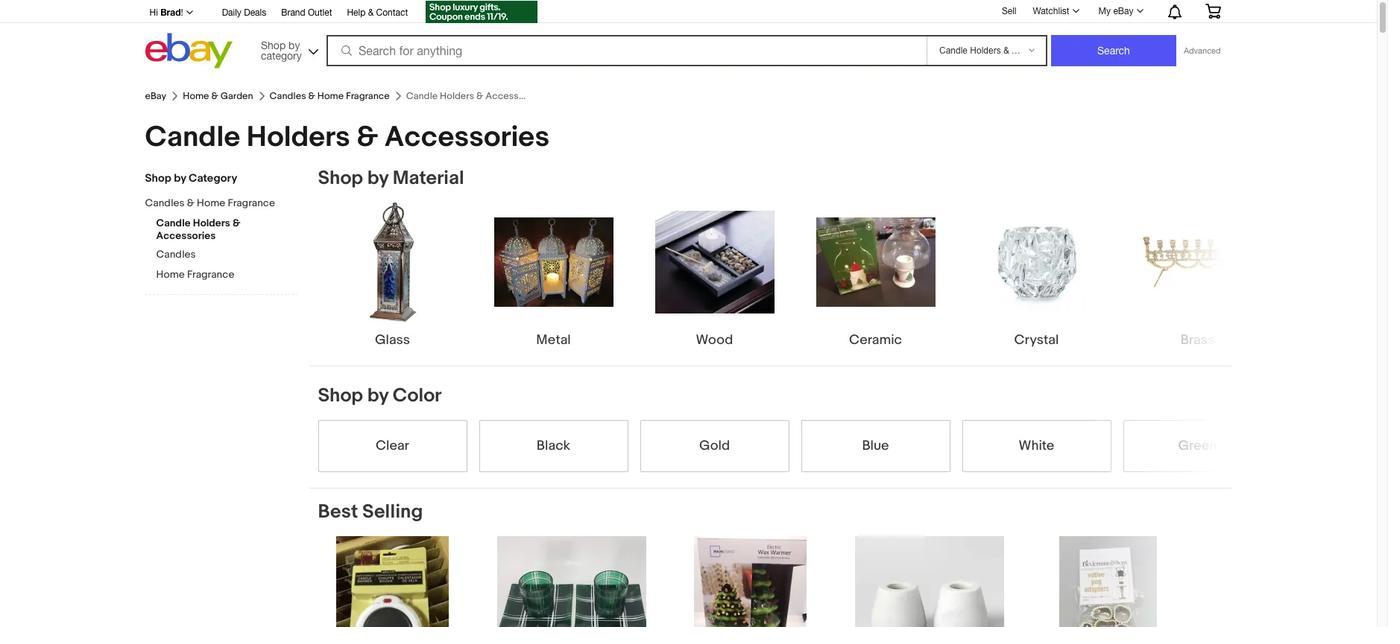 Task type: describe. For each thing, give the bounding box(es) containing it.
!
[[181, 7, 183, 18]]

home up candle holders & accessories
[[318, 90, 344, 102]]

Search for anything text field
[[329, 37, 924, 65]]

help & contact
[[347, 7, 408, 18]]

mainstays green retro christmas tree electric wax warmer 6" " image
[[694, 537, 807, 628]]

home down category at the left top of the page
[[197, 197, 225, 210]]

& for candles & home fragrance
[[308, 90, 315, 102]]

by for material
[[367, 167, 388, 190]]

candle inside candles & home fragrance candle holders & accessories candles home fragrance
[[156, 217, 191, 230]]

black link
[[479, 421, 628, 473]]

hi
[[150, 7, 158, 18]]

advanced link
[[1177, 36, 1228, 66]]

sell
[[1002, 6, 1017, 16]]

selling
[[362, 501, 423, 524]]

category
[[261, 50, 302, 62]]

advanced
[[1184, 46, 1221, 55]]

wood image
[[655, 211, 774, 314]]

home fragrance link
[[156, 268, 298, 283]]

gold
[[699, 438, 730, 455]]

ceramic link
[[801, 203, 950, 350]]

& for home & garden
[[211, 90, 218, 102]]

candles link
[[156, 248, 298, 262]]

candles for candles & home fragrance
[[270, 90, 306, 102]]

blue link
[[801, 421, 950, 473]]

help & contact link
[[347, 5, 408, 22]]

metal
[[536, 333, 571, 349]]

home & garden
[[183, 90, 253, 102]]

by for category
[[174, 171, 186, 186]]

brand outlet link
[[281, 5, 332, 22]]

shop by color
[[318, 385, 442, 408]]

candle holders & accessories
[[145, 120, 550, 155]]

yankee candle green plaid votive holder image
[[497, 537, 646, 628]]

home & garden link
[[183, 90, 253, 102]]

by for category
[[289, 39, 300, 51]]

glass link
[[318, 203, 467, 350]]

material
[[393, 167, 464, 190]]

color
[[393, 385, 442, 408]]

shop by material
[[318, 167, 464, 190]]

deals
[[244, 7, 266, 18]]

0 vertical spatial candles & home fragrance link
[[270, 90, 390, 102]]

my
[[1099, 6, 1111, 16]]

my ebay link
[[1091, 2, 1150, 20]]

2 vertical spatial fragrance
[[187, 268, 235, 281]]

wood
[[696, 333, 733, 349]]

shop by category
[[261, 39, 302, 62]]

best
[[318, 501, 358, 524]]

0 vertical spatial accessories
[[385, 120, 550, 155]]

accessories inside candles & home fragrance candle holders & accessories candles home fragrance
[[156, 230, 216, 242]]

home down the candles link
[[156, 268, 185, 281]]

daily
[[222, 7, 241, 18]]

candles & home fragrance candle holders & accessories candles home fragrance
[[145, 197, 275, 281]]

black
[[537, 438, 571, 455]]

help
[[347, 7, 366, 18]]

brass image
[[1138, 231, 1258, 294]]

no flame 6-1/2-inch-by-7-inch electric candle warmer image
[[337, 537, 449, 628]]

brass link
[[1123, 203, 1272, 350]]



Task type: locate. For each thing, give the bounding box(es) containing it.
1 vertical spatial candles & home fragrance link
[[145, 197, 287, 211]]

main content
[[309, 167, 1380, 628]]

metal image
[[494, 218, 613, 307]]

my ebay
[[1099, 6, 1134, 16]]

0 horizontal spatial ebay
[[145, 90, 166, 102]]

1 horizontal spatial accessories
[[385, 120, 550, 155]]

fragrance down the candles link
[[187, 268, 235, 281]]

candle down shop by category
[[156, 217, 191, 230]]

ceramic image
[[816, 218, 935, 307]]

glass image
[[333, 203, 452, 322]]

None submit
[[1051, 35, 1177, 66]]

ebay right my
[[1114, 6, 1134, 16]]

crystal image
[[977, 203, 1096, 322]]

shop left category at the left top of the page
[[145, 171, 171, 186]]

& up shop by material
[[357, 120, 378, 155]]

candle up shop by category
[[145, 120, 240, 155]]

1 vertical spatial candles
[[145, 197, 185, 210]]

& left garden
[[211, 90, 218, 102]]

crystal
[[1015, 333, 1059, 349]]

watchlist
[[1033, 6, 1070, 16]]

ebay link
[[145, 90, 166, 102]]

ebay left the home & garden
[[145, 90, 166, 102]]

brass
[[1181, 333, 1215, 349]]

get the coupon image
[[426, 1, 538, 23]]

home right the ebay link
[[183, 90, 209, 102]]

candles down category
[[270, 90, 306, 102]]

ebay
[[1114, 6, 1134, 16], [145, 90, 166, 102]]

1 horizontal spatial holders
[[247, 120, 350, 155]]

1 vertical spatial ebay
[[145, 90, 166, 102]]

holders down candles & home fragrance on the top left
[[247, 120, 350, 155]]

clear link
[[318, 421, 467, 473]]

1 horizontal spatial ebay
[[1114, 6, 1134, 16]]

by inside shop by category
[[289, 39, 300, 51]]

& for candles & home fragrance candle holders & accessories candles home fragrance
[[187, 197, 195, 210]]

category
[[189, 171, 237, 186]]

fragrance up candle holders & accessories
[[346, 90, 390, 102]]

white link
[[962, 421, 1111, 473]]

fragrance
[[346, 90, 390, 102], [228, 197, 275, 210], [187, 268, 235, 281]]

none submit inside shop by category banner
[[1051, 35, 1177, 66]]

shop down candle holders & accessories
[[318, 167, 363, 190]]

shop by category
[[145, 171, 237, 186]]

1 vertical spatial candle
[[156, 217, 191, 230]]

shop by category banner
[[141, 0, 1232, 72]]

account navigation
[[141, 0, 1232, 25]]

metal link
[[479, 203, 628, 350]]

blue
[[862, 438, 889, 455]]

garden
[[220, 90, 253, 102]]

accessories up 'material'
[[385, 120, 550, 155]]

candles & home fragrance
[[270, 90, 390, 102]]

0 vertical spatial ebay
[[1114, 6, 1134, 16]]

fragrance down category at the left top of the page
[[228, 197, 275, 210]]

0 vertical spatial candle
[[145, 120, 240, 155]]

shop for shop by category
[[261, 39, 286, 51]]

set of 2 marble taper holders white - threshold image
[[855, 537, 1004, 628]]

by down brand
[[289, 39, 300, 51]]

hi brad !
[[150, 7, 183, 18]]

by
[[289, 39, 300, 51], [367, 167, 388, 190], [174, 171, 186, 186], [367, 385, 388, 408]]

0 horizontal spatial holders
[[193, 217, 230, 230]]

fragrance for candles & home fragrance
[[346, 90, 390, 102]]

holders
[[247, 120, 350, 155], [193, 217, 230, 230]]

shop for shop by category
[[145, 171, 171, 186]]

brand
[[281, 7, 305, 18]]

& inside "account" navigation
[[368, 7, 374, 18]]

white
[[1019, 438, 1055, 455]]

candles down shop by category
[[145, 197, 185, 210]]

& down shop by category
[[187, 197, 195, 210]]

sell link
[[995, 6, 1023, 16]]

clear
[[376, 438, 409, 455]]

brad
[[160, 7, 181, 18]]

shop
[[261, 39, 286, 51], [318, 167, 363, 190], [145, 171, 171, 186], [318, 385, 363, 408]]

fragrance for candles & home fragrance candle holders & accessories candles home fragrance
[[228, 197, 275, 210]]

holders inside candles & home fragrance candle holders & accessories candles home fragrance
[[193, 217, 230, 230]]

best selling
[[318, 501, 423, 524]]

green
[[1178, 438, 1217, 455]]

0 vertical spatial holders
[[247, 120, 350, 155]]

by left color
[[367, 385, 388, 408]]

ceramic
[[849, 333, 902, 349]]

main content containing shop by material
[[309, 167, 1380, 628]]

shop up clear link
[[318, 385, 363, 408]]

0 vertical spatial candles
[[270, 90, 306, 102]]

shop inside shop by category
[[261, 39, 286, 51]]

wood link
[[640, 203, 789, 350]]

home
[[183, 90, 209, 102], [318, 90, 344, 102], [197, 197, 225, 210], [156, 268, 185, 281]]

your shopping cart image
[[1205, 4, 1222, 19]]

1 vertical spatial fragrance
[[228, 197, 275, 210]]

watchlist link
[[1025, 2, 1086, 20]]

biedermann & sons votive rubber gaskets for peg candle holders 6 packs of 10 image
[[1060, 537, 1157, 628]]

contact
[[376, 7, 408, 18]]

gold link
[[640, 421, 789, 473]]

& up the candles link
[[233, 217, 240, 230]]

shop for shop by color
[[318, 385, 363, 408]]

candles & home fragrance link
[[270, 90, 390, 102], [145, 197, 287, 211]]

ebay inside "account" navigation
[[1114, 6, 1134, 16]]

by left 'material'
[[367, 167, 388, 190]]

candles up home fragrance link
[[156, 248, 196, 261]]

daily deals link
[[222, 5, 266, 22]]

glass
[[375, 333, 410, 349]]

by for color
[[367, 385, 388, 408]]

holders up the candles link
[[193, 217, 230, 230]]

candles
[[270, 90, 306, 102], [145, 197, 185, 210], [156, 248, 196, 261]]

&
[[368, 7, 374, 18], [211, 90, 218, 102], [308, 90, 315, 102], [357, 120, 378, 155], [187, 197, 195, 210], [233, 217, 240, 230]]

shop for shop by material
[[318, 167, 363, 190]]

& for help & contact
[[368, 7, 374, 18]]

shop by category button
[[254, 33, 321, 65]]

1 vertical spatial holders
[[193, 217, 230, 230]]

daily deals
[[222, 7, 266, 18]]

candle
[[145, 120, 240, 155], [156, 217, 191, 230]]

candles for candles & home fragrance candle holders & accessories candles home fragrance
[[145, 197, 185, 210]]

shop down deals
[[261, 39, 286, 51]]

1 vertical spatial accessories
[[156, 230, 216, 242]]

candles & home fragrance link up candle holders & accessories
[[270, 90, 390, 102]]

accessories up the candles link
[[156, 230, 216, 242]]

2 vertical spatial candles
[[156, 248, 196, 261]]

green link
[[1123, 421, 1272, 473]]

candles & home fragrance link down category at the left top of the page
[[145, 197, 287, 211]]

accessories
[[385, 120, 550, 155], [156, 230, 216, 242]]

0 vertical spatial fragrance
[[346, 90, 390, 102]]

crystal link
[[962, 203, 1111, 350]]

by left category at the left top of the page
[[174, 171, 186, 186]]

outlet
[[308, 7, 332, 18]]

0 horizontal spatial accessories
[[156, 230, 216, 242]]

& right help on the top of the page
[[368, 7, 374, 18]]

brand outlet
[[281, 7, 332, 18]]

& down shop by category dropdown button
[[308, 90, 315, 102]]



Task type: vqa. For each thing, say whether or not it's contained in the screenshot.
right An
no



